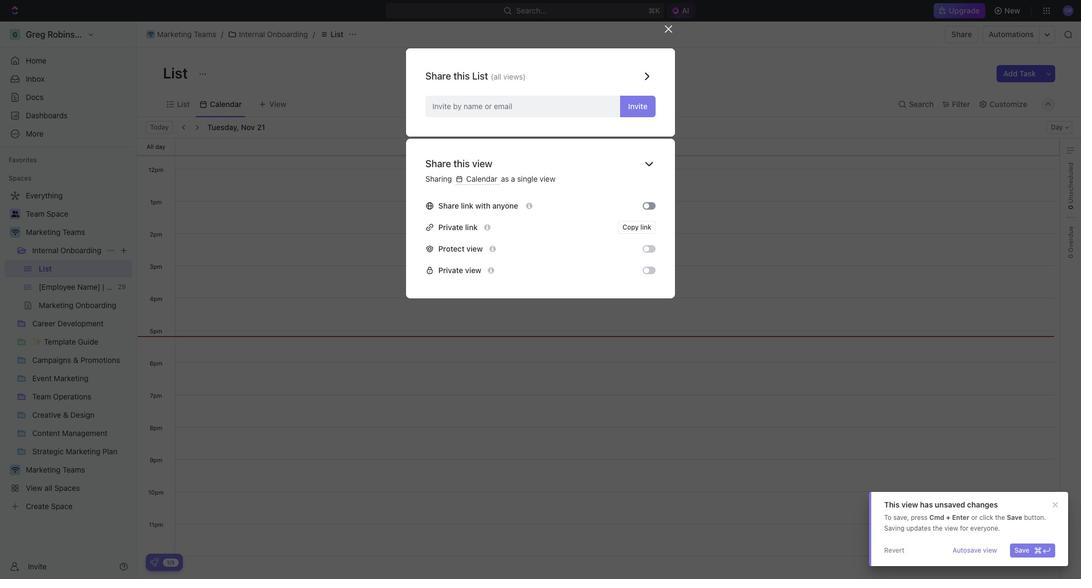 Task type: vqa. For each thing, say whether or not it's contained in the screenshot.
Table
no



Task type: describe. For each thing, give the bounding box(es) containing it.
has
[[920, 500, 933, 510]]

home
[[26, 56, 46, 65]]

favorites
[[9, 156, 37, 164]]

private link
[[439, 223, 478, 232]]

sidebar navigation
[[0, 22, 137, 579]]

click
[[980, 514, 994, 522]]

docs
[[26, 93, 44, 102]]

0 for overdue
[[1067, 254, 1075, 259]]

1 horizontal spatial internal onboarding link
[[226, 28, 311, 41]]

unscheduled
[[1067, 162, 1075, 205]]

docs link
[[4, 89, 132, 106]]

share this list ( all views )
[[426, 70, 526, 82]]

today
[[150, 123, 169, 131]]

share link with anyone
[[439, 201, 520, 210]]

copy link
[[623, 223, 652, 231]]

unsaved
[[935, 500, 966, 510]]

upgrade
[[949, 6, 980, 15]]

email
[[494, 102, 513, 111]]

internal onboarding link inside tree
[[32, 242, 102, 259]]

8pm
[[150, 425, 162, 432]]

link for private
[[465, 223, 478, 232]]

1 vertical spatial list link
[[175, 97, 190, 112]]

share for share this view
[[426, 158, 451, 169]]

anyone
[[493, 201, 518, 210]]

link for copy
[[641, 223, 652, 231]]

1 horizontal spatial invite
[[433, 102, 451, 111]]

1/5
[[167, 559, 175, 566]]

10pm
[[148, 489, 164, 496]]

view right protect
[[467, 244, 483, 253]]

21
[[257, 123, 265, 132]]

day
[[155, 143, 165, 150]]

5pm
[[150, 328, 162, 335]]

revert
[[885, 547, 905, 555]]

11pm
[[149, 521, 163, 528]]

everyone.
[[971, 525, 1000, 533]]

view inside button
[[983, 547, 998, 555]]

upgrade link
[[934, 3, 986, 18]]

views
[[504, 72, 523, 81]]

marketing teams inside tree
[[26, 228, 85, 237]]

dashboards link
[[4, 107, 132, 124]]

single
[[517, 174, 538, 183]]

(
[[491, 72, 494, 81]]

all
[[147, 143, 154, 150]]

teams inside tree
[[63, 228, 85, 237]]

cmd
[[930, 514, 945, 522]]

share for share
[[952, 30, 973, 39]]

a
[[511, 174, 515, 183]]

4pm
[[150, 295, 162, 302]]

link for share
[[461, 201, 474, 210]]

1 vertical spatial calendar
[[464, 174, 500, 183]]

1 / from the left
[[221, 30, 223, 39]]

add task
[[1004, 69, 1036, 78]]

overdue
[[1067, 226, 1075, 254]]

3pm
[[150, 263, 162, 270]]

all
[[494, 72, 502, 81]]

inbox
[[26, 74, 45, 83]]

name
[[464, 102, 483, 111]]

6pm
[[150, 360, 162, 367]]

new
[[1005, 6, 1021, 15]]

dashboards
[[26, 111, 68, 120]]

task
[[1020, 69, 1036, 78]]

this
[[885, 500, 900, 510]]

updates
[[907, 525, 931, 533]]

+
[[946, 514, 951, 522]]

save inside this view has unsaved changes to save, press cmd + enter or click the save button. saving updates the view for everyone.
[[1007, 514, 1023, 522]]

0 horizontal spatial calendar
[[210, 99, 242, 108]]

1 horizontal spatial list link
[[317, 28, 346, 41]]

onboarding checklist button element
[[150, 559, 159, 567]]

search...
[[516, 6, 547, 15]]

private for private view
[[439, 266, 463, 275]]

1 horizontal spatial teams
[[194, 30, 216, 39]]

enter
[[952, 514, 970, 522]]

as
[[501, 174, 509, 183]]

add
[[1004, 69, 1018, 78]]

saving
[[885, 525, 905, 533]]

autosave view button
[[949, 544, 1002, 558]]

search button
[[895, 97, 937, 112]]

changes
[[968, 500, 998, 510]]

automations
[[989, 30, 1034, 39]]

0 vertical spatial internal
[[239, 30, 265, 39]]

customize
[[990, 99, 1028, 108]]

calendar link
[[208, 97, 242, 112]]

1 vertical spatial the
[[933, 525, 943, 533]]

)
[[523, 72, 526, 81]]

onboarding inside tree
[[60, 246, 101, 255]]

view down protect view
[[465, 266, 482, 275]]

save,
[[894, 514, 909, 522]]



Task type: locate. For each thing, give the bounding box(es) containing it.
private down protect
[[439, 266, 463, 275]]

0 vertical spatial calendar
[[210, 99, 242, 108]]

the right click
[[996, 514, 1005, 522]]

0 vertical spatial save
[[1007, 514, 1023, 522]]

home link
[[4, 52, 132, 69]]

view
[[472, 158, 493, 169], [540, 174, 556, 183], [467, 244, 483, 253], [465, 266, 482, 275], [902, 500, 919, 510], [945, 525, 959, 533], [983, 547, 998, 555]]

this
[[454, 70, 470, 82], [454, 158, 470, 169]]

0 horizontal spatial internal onboarding
[[32, 246, 101, 255]]

2 0 from the top
[[1067, 254, 1075, 259]]

1 vertical spatial internal onboarding link
[[32, 242, 102, 259]]

internal inside tree
[[32, 246, 58, 255]]

save left button.
[[1007, 514, 1023, 522]]

0 horizontal spatial wifi image
[[11, 229, 19, 236]]

1 vertical spatial wifi image
[[11, 229, 19, 236]]

1 vertical spatial internal
[[32, 246, 58, 255]]

1 vertical spatial onboarding
[[60, 246, 101, 255]]

marketing teams link inside tree
[[26, 224, 130, 241]]

share down upgrade link
[[952, 30, 973, 39]]

0 vertical spatial list link
[[317, 28, 346, 41]]

private up protect
[[439, 223, 463, 232]]

list link
[[317, 28, 346, 41], [175, 97, 190, 112]]

for
[[960, 525, 969, 533]]

share up invite by name or email
[[426, 70, 451, 82]]

protect
[[439, 244, 465, 253]]

save
[[1007, 514, 1023, 522], [1015, 547, 1030, 555]]

add task button
[[997, 65, 1043, 82]]

12pm
[[148, 166, 164, 173]]

save inside button
[[1015, 547, 1030, 555]]

link down 'share link with anyone'
[[465, 223, 478, 232]]

1 horizontal spatial the
[[996, 514, 1005, 522]]

tuesday,
[[208, 123, 239, 132]]

0 vertical spatial wifi image
[[147, 32, 154, 37]]

this up by
[[454, 70, 470, 82]]

0 vertical spatial the
[[996, 514, 1005, 522]]

share up private link
[[439, 201, 459, 210]]

tree containing marketing teams
[[4, 187, 132, 515]]

this for list
[[454, 70, 470, 82]]

spaces
[[9, 174, 31, 182]]

0 vertical spatial marketing
[[157, 30, 192, 39]]

0 vertical spatial onboarding
[[267, 30, 308, 39]]

1 horizontal spatial onboarding
[[267, 30, 308, 39]]

sharing
[[426, 174, 454, 183]]

0 for unscheduled
[[1067, 205, 1075, 210]]

1 horizontal spatial calendar
[[464, 174, 500, 183]]

1 horizontal spatial marketing teams link
[[144, 28, 219, 41]]

0 vertical spatial marketing teams
[[157, 30, 216, 39]]

tree inside sidebar navigation
[[4, 187, 132, 515]]

view down everyone.
[[983, 547, 998, 555]]

save down button.
[[1015, 547, 1030, 555]]

internal
[[239, 30, 265, 39], [32, 246, 58, 255]]

0 horizontal spatial internal
[[32, 246, 58, 255]]

0 horizontal spatial the
[[933, 525, 943, 533]]

view down +
[[945, 525, 959, 533]]

0 vertical spatial or
[[485, 102, 492, 111]]

marketing
[[157, 30, 192, 39], [26, 228, 61, 237]]

0 horizontal spatial /
[[221, 30, 223, 39]]

this for view
[[454, 158, 470, 169]]

share
[[952, 30, 973, 39], [426, 70, 451, 82], [426, 158, 451, 169], [439, 201, 459, 210]]

1 horizontal spatial /
[[313, 30, 315, 39]]

as a single view
[[501, 174, 556, 183]]

private for private link
[[439, 223, 463, 232]]

1 horizontal spatial internal onboarding
[[239, 30, 308, 39]]

internal onboarding link
[[226, 28, 311, 41], [32, 242, 102, 259]]

link right copy
[[641, 223, 652, 231]]

0 horizontal spatial marketing teams
[[26, 228, 85, 237]]

press
[[911, 514, 928, 522]]

2 / from the left
[[313, 30, 315, 39]]

protect view
[[439, 244, 483, 253]]

inbox link
[[4, 70, 132, 88]]

view right single
[[540, 174, 556, 183]]

1 private from the top
[[439, 223, 463, 232]]

1 vertical spatial this
[[454, 158, 470, 169]]

today button
[[146, 121, 173, 134]]

0 horizontal spatial onboarding
[[60, 246, 101, 255]]

1 horizontal spatial or
[[972, 514, 978, 522]]

0 vertical spatial private
[[439, 223, 463, 232]]

copy
[[623, 223, 639, 231]]

⌘k
[[648, 6, 660, 15]]

autosave view
[[953, 547, 998, 555]]

nov
[[241, 123, 255, 132]]

tree
[[4, 187, 132, 515]]

internal onboarding
[[239, 30, 308, 39], [32, 246, 101, 255]]

/
[[221, 30, 223, 39], [313, 30, 315, 39]]

1pm
[[150, 199, 162, 206]]

share inside 'button'
[[952, 30, 973, 39]]

1 vertical spatial marketing teams link
[[26, 224, 130, 241]]

1 horizontal spatial wifi image
[[147, 32, 154, 37]]

the down cmd
[[933, 525, 943, 533]]

private view
[[439, 266, 482, 275]]

onboarding checklist button image
[[150, 559, 159, 567]]

1 0 from the top
[[1067, 205, 1075, 210]]

2 private from the top
[[439, 266, 463, 275]]

invite inside sidebar navigation
[[28, 562, 47, 571]]

0 horizontal spatial internal onboarding link
[[32, 242, 102, 259]]

1 vertical spatial internal onboarding
[[32, 246, 101, 255]]

0
[[1067, 205, 1075, 210], [1067, 254, 1075, 259]]

save button
[[1011, 544, 1056, 558]]

with
[[476, 201, 491, 210]]

button.
[[1025, 514, 1046, 522]]

1 vertical spatial private
[[439, 266, 463, 275]]

private
[[439, 223, 463, 232], [439, 266, 463, 275]]

wifi image inside marketing teams link
[[147, 32, 154, 37]]

0 vertical spatial 0
[[1067, 205, 1075, 210]]

0 horizontal spatial list link
[[175, 97, 190, 112]]

2 this from the top
[[454, 158, 470, 169]]

this up sharing
[[454, 158, 470, 169]]

link
[[461, 201, 474, 210], [465, 223, 478, 232], [641, 223, 652, 231]]

onboarding
[[267, 30, 308, 39], [60, 246, 101, 255]]

revert button
[[880, 544, 909, 558]]

to
[[885, 514, 892, 522]]

calendar up tuesday,
[[210, 99, 242, 108]]

1 this from the top
[[454, 70, 470, 82]]

marketing teams link
[[144, 28, 219, 41], [26, 224, 130, 241]]

link left 'with'
[[461, 201, 474, 210]]

0 horizontal spatial or
[[485, 102, 492, 111]]

0 vertical spatial internal onboarding
[[239, 30, 308, 39]]

automations button
[[984, 26, 1040, 43]]

marketing inside tree
[[26, 228, 61, 237]]

7pm
[[150, 392, 162, 399]]

0 horizontal spatial marketing teams link
[[26, 224, 130, 241]]

0 vertical spatial marketing teams link
[[144, 28, 219, 41]]

this view has unsaved changes to save, press cmd + enter or click the save button. saving updates the view for everyone.
[[885, 500, 1046, 533]]

share button
[[945, 26, 979, 43]]

1 vertical spatial marketing
[[26, 228, 61, 237]]

or inside this view has unsaved changes to save, press cmd + enter or click the save button. saving updates the view for everyone.
[[972, 514, 978, 522]]

share up sharing
[[426, 158, 451, 169]]

view up save,
[[902, 500, 919, 510]]

marketing teams
[[157, 30, 216, 39], [26, 228, 85, 237]]

0 vertical spatial this
[[454, 70, 470, 82]]

0 horizontal spatial teams
[[63, 228, 85, 237]]

share this view
[[426, 158, 493, 169]]

1 vertical spatial marketing teams
[[26, 228, 85, 237]]

new button
[[990, 2, 1027, 19]]

teams
[[194, 30, 216, 39], [63, 228, 85, 237]]

1 horizontal spatial marketing teams
[[157, 30, 216, 39]]

search
[[909, 99, 934, 108]]

2pm
[[150, 231, 162, 238]]

internal onboarding inside tree
[[32, 246, 101, 255]]

9pm
[[150, 457, 162, 464]]

or left email
[[485, 102, 492, 111]]

1 vertical spatial or
[[972, 514, 978, 522]]

autosave
[[953, 547, 982, 555]]

tuesday, nov 21
[[208, 123, 265, 132]]

1 vertical spatial save
[[1015, 547, 1030, 555]]

or
[[485, 102, 492, 111], [972, 514, 978, 522]]

1 horizontal spatial marketing
[[157, 30, 192, 39]]

share for share this list ( all views )
[[426, 70, 451, 82]]

2 horizontal spatial invite
[[628, 102, 648, 111]]

share for share link with anyone
[[439, 201, 459, 210]]

by
[[453, 102, 462, 111]]

invite by name or email
[[433, 102, 513, 111]]

1 vertical spatial teams
[[63, 228, 85, 237]]

favorites button
[[4, 154, 41, 167]]

calendar
[[210, 99, 242, 108], [464, 174, 500, 183]]

calendar left 'as'
[[464, 174, 500, 183]]

0 horizontal spatial invite
[[28, 562, 47, 571]]

all day
[[147, 143, 165, 150]]

0 vertical spatial teams
[[194, 30, 216, 39]]

wifi image
[[147, 32, 154, 37], [11, 229, 19, 236]]

wifi image inside tree
[[11, 229, 19, 236]]

customize button
[[976, 97, 1031, 112]]

0 vertical spatial internal onboarding link
[[226, 28, 311, 41]]

1 horizontal spatial internal
[[239, 30, 265, 39]]

view up 'with'
[[472, 158, 493, 169]]

1 vertical spatial 0
[[1067, 254, 1075, 259]]

or left click
[[972, 514, 978, 522]]

0 horizontal spatial marketing
[[26, 228, 61, 237]]



